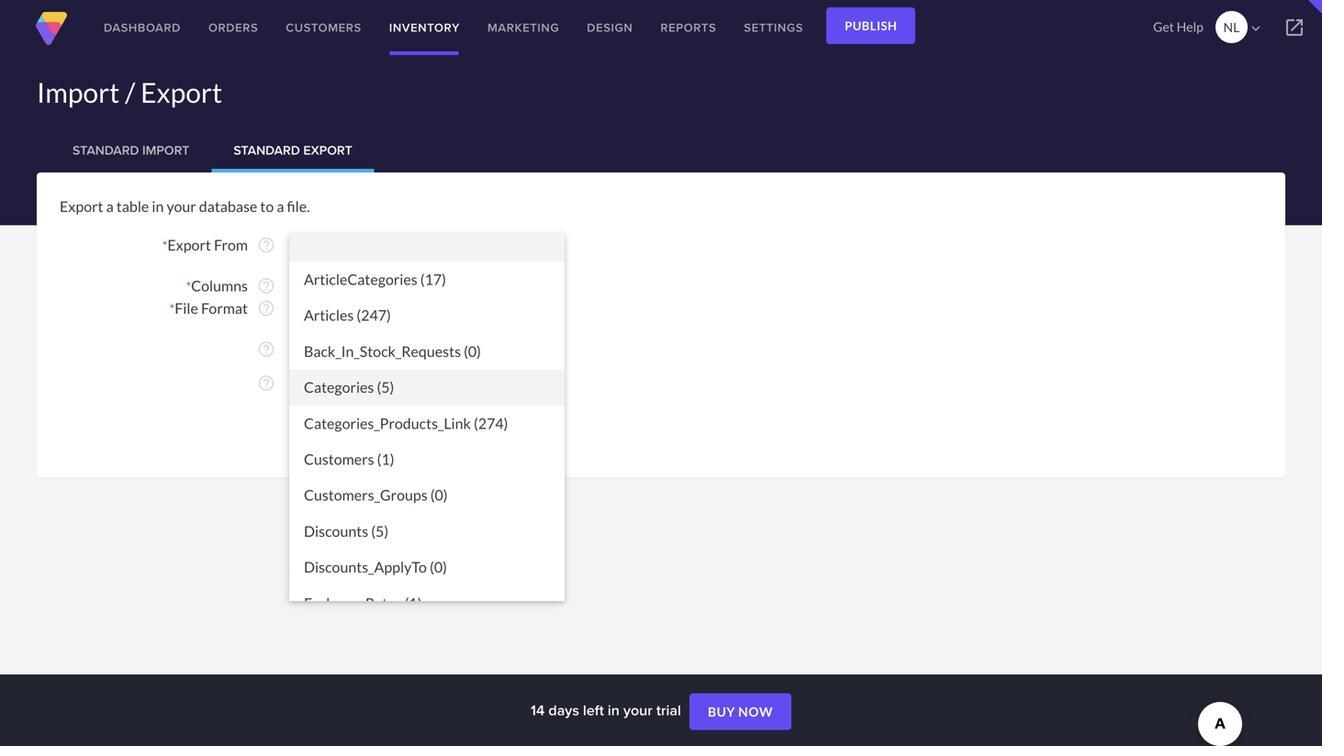 Task type: vqa. For each thing, say whether or not it's contained in the screenshot.
Store Date Format link
no



Task type: describe. For each thing, give the bounding box(es) containing it.
from
[[214, 236, 248, 254]]

(5) for discounts (5)
[[371, 522, 389, 540]]

publish button
[[827, 7, 916, 44]]

export left as
[[311, 340, 355, 358]]

customers for customers
[[286, 19, 362, 36]]

export as unicode
[[311, 340, 428, 358]]


[[1284, 17, 1306, 39]]

export up file.
[[303, 141, 352, 160]]

buy
[[708, 705, 736, 720]]

(0) for customers_groups (0)
[[431, 486, 448, 504]]

articlecategories (17)
[[304, 270, 446, 288]]

use
[[481, 374, 503, 392]]

categories_products_link (274)
[[304, 414, 508, 432]]

exchangerates
[[304, 594, 402, 612]]

buy now
[[708, 705, 773, 720]]

back_in_stock_requests (0)
[[304, 342, 481, 360]]

customers_groups
[[304, 486, 428, 504]]

help
[[1177, 19, 1204, 34]]

nl 
[[1224, 19, 1265, 37]]

1 horizontal spatial import
[[142, 141, 190, 160]]

(17)
[[420, 270, 446, 288]]

1 help_outline from the top
[[257, 236, 276, 254]]

export left table
[[60, 197, 103, 215]]

discounts_applyto (0)
[[304, 558, 447, 576]]

as
[[358, 340, 372, 358]]

* export from help_outline
[[162, 236, 276, 254]]

export right /
[[141, 76, 222, 109]]

export link
[[289, 406, 375, 443]]

(1) for customers (1)
[[377, 450, 395, 468]]

save this export for future use
[[311, 374, 503, 392]]

categories
[[304, 378, 374, 396]]

/
[[125, 76, 135, 109]]

* for help_outline
[[186, 279, 191, 294]]

format
[[201, 299, 248, 317]]

your for database
[[167, 197, 196, 215]]

* for format
[[170, 301, 175, 317]]

unicode
[[375, 340, 428, 358]]

14
[[531, 700, 545, 721]]

this
[[344, 374, 368, 392]]

orders
[[208, 19, 258, 36]]

* columns help_outline
[[186, 277, 276, 295]]

1 a from the left
[[106, 197, 114, 215]]

table
[[116, 197, 149, 215]]

export down categories
[[308, 417, 357, 432]]

export inside * export from help_outline
[[167, 236, 211, 254]]

5 help_outline from the top
[[257, 374, 276, 393]]

file.
[[287, 197, 310, 215]]

* for from
[[162, 238, 167, 254]]

 link
[[1268, 0, 1323, 55]]

get help
[[1154, 19, 1204, 34]]

save
[[311, 374, 341, 392]]

exchangerates (1)
[[304, 594, 422, 612]]

export
[[371, 374, 413, 392]]

3 help_outline from the top
[[257, 299, 276, 318]]

standard import
[[73, 141, 190, 160]]

standard for standard export
[[234, 141, 300, 160]]

dashboard link
[[90, 0, 195, 55]]



Task type: locate. For each thing, give the bounding box(es) containing it.
(0) right discounts_applyto
[[430, 558, 447, 576]]

back_in_stock_requests
[[304, 342, 461, 360]]

customers right orders
[[286, 19, 362, 36]]

2 a from the left
[[277, 197, 284, 215]]

articlecategories
[[304, 270, 418, 288]]

help_outline right "format"
[[257, 299, 276, 318]]

2 standard from the left
[[234, 141, 300, 160]]

to
[[260, 197, 274, 215]]

customers for customers (1)
[[304, 450, 374, 468]]

(1) down discounts_applyto (0)
[[405, 594, 422, 612]]

1 vertical spatial (5)
[[371, 522, 389, 540]]

help_outline right columns
[[257, 277, 276, 295]]

in right left
[[608, 700, 620, 721]]

(0) for discounts_applyto (0)
[[430, 558, 447, 576]]

file
[[175, 299, 198, 317]]

2 vertical spatial (0)
[[430, 558, 447, 576]]

export
[[141, 76, 222, 109], [303, 141, 352, 160], [60, 197, 103, 215], [167, 236, 211, 254], [311, 340, 355, 358], [308, 417, 357, 432]]

standard
[[73, 141, 139, 160], [234, 141, 300, 160]]

4 help_outline from the top
[[257, 340, 276, 359]]

help_outline down * file format help_outline
[[257, 340, 276, 359]]

in
[[152, 197, 164, 215], [608, 700, 620, 721]]

get
[[1154, 19, 1175, 34]]

(5) down customers_groups (0)
[[371, 522, 389, 540]]

2 horizontal spatial *
[[186, 279, 191, 294]]

(5) for categories (5)
[[377, 378, 394, 396]]

standard up table
[[73, 141, 139, 160]]

your left database at the left
[[167, 197, 196, 215]]

standard up to
[[234, 141, 300, 160]]

standard inside standard export link
[[234, 141, 300, 160]]

a
[[106, 197, 114, 215], [277, 197, 284, 215]]

customers down export link
[[304, 450, 374, 468]]

import up export a table in your database to a file.
[[142, 141, 190, 160]]

0 vertical spatial (0)
[[464, 342, 481, 360]]

for
[[416, 374, 435, 392]]

1 vertical spatial *
[[186, 279, 191, 294]]

discounts_applyto
[[304, 558, 427, 576]]

publish
[[845, 18, 898, 33]]

your for trial
[[624, 700, 653, 721]]

marketing
[[488, 19, 560, 36]]

0 vertical spatial import
[[37, 76, 120, 109]]

* inside * columns help_outline
[[186, 279, 191, 294]]

1 horizontal spatial standard
[[234, 141, 300, 160]]

1 horizontal spatial in
[[608, 700, 620, 721]]

1 vertical spatial (0)
[[431, 486, 448, 504]]

in right table
[[152, 197, 164, 215]]

standard export link
[[212, 129, 374, 173]]

1 horizontal spatial a
[[277, 197, 284, 215]]

export a table in your database to a file.
[[60, 197, 310, 215]]

0 horizontal spatial your
[[167, 197, 196, 215]]

customers_groups (0)
[[304, 486, 448, 504]]

2 vertical spatial *
[[170, 301, 175, 317]]

customers (1)
[[304, 450, 395, 468]]

0 horizontal spatial *
[[162, 238, 167, 254]]

* inside * file format help_outline
[[170, 301, 175, 317]]

1 vertical spatial import
[[142, 141, 190, 160]]

a right to
[[277, 197, 284, 215]]

(274)
[[474, 414, 508, 432]]

standard import link
[[51, 129, 212, 173]]

1 horizontal spatial your
[[624, 700, 653, 721]]

your
[[167, 197, 196, 215], [624, 700, 653, 721]]

1 vertical spatial in
[[608, 700, 620, 721]]

categories_products_link
[[304, 414, 471, 432]]

0 horizontal spatial in
[[152, 197, 164, 215]]

articles
[[304, 306, 354, 324]]

* up 'file'
[[186, 279, 191, 294]]

database
[[199, 197, 257, 215]]

* file format help_outline
[[170, 299, 276, 318]]

a left table
[[106, 197, 114, 215]]

* inside * export from help_outline
[[162, 238, 167, 254]]

*
[[162, 238, 167, 254], [186, 279, 191, 294], [170, 301, 175, 317]]

(0) for back_in_stock_requests (0)
[[464, 342, 481, 360]]

in for table
[[152, 197, 164, 215]]

import / export
[[37, 76, 222, 109]]

(5) right the this
[[377, 378, 394, 396]]

14 days left in your trial
[[531, 700, 685, 721]]

days
[[549, 700, 579, 721]]

0 vertical spatial in
[[152, 197, 164, 215]]

(1) for exchangerates (1)
[[405, 594, 422, 612]]

* left "format"
[[170, 301, 175, 317]]

design
[[587, 19, 633, 36]]

import
[[37, 76, 120, 109], [142, 141, 190, 160]]

1 vertical spatial (1)
[[405, 594, 422, 612]]

articles (247)
[[304, 306, 391, 324]]

import left /
[[37, 76, 120, 109]]

0 horizontal spatial import
[[37, 76, 120, 109]]

1 vertical spatial customers
[[304, 450, 374, 468]]

(247)
[[357, 306, 391, 324]]

0 vertical spatial customers
[[286, 19, 362, 36]]

0 horizontal spatial standard
[[73, 141, 139, 160]]

(1) down the categories_products_link
[[377, 450, 395, 468]]

0 horizontal spatial (1)
[[377, 450, 395, 468]]

(0) right customers_groups
[[431, 486, 448, 504]]

columns
[[191, 277, 248, 295]]

help_outline
[[257, 236, 276, 254], [257, 277, 276, 295], [257, 299, 276, 318], [257, 340, 276, 359], [257, 374, 276, 393]]

1 horizontal spatial (1)
[[405, 594, 422, 612]]

help_outline right from
[[257, 236, 276, 254]]

buy now link
[[690, 694, 792, 731]]

inventory
[[389, 19, 460, 36]]

in for left
[[608, 700, 620, 721]]

left
[[583, 700, 604, 721]]

0 vertical spatial (1)
[[377, 450, 395, 468]]

1 standard from the left
[[73, 141, 139, 160]]

1 horizontal spatial *
[[170, 301, 175, 317]]

trial
[[657, 700, 681, 721]]

0 vertical spatial (5)
[[377, 378, 394, 396]]

dashboard
[[104, 19, 181, 36]]

customers
[[286, 19, 362, 36], [304, 450, 374, 468]]

your left trial
[[624, 700, 653, 721]]

0 horizontal spatial a
[[106, 197, 114, 215]]

* down export a table in your database to a file.
[[162, 238, 167, 254]]

standard for standard import
[[73, 141, 139, 160]]

(0) up future
[[464, 342, 481, 360]]

standard export
[[234, 141, 352, 160]]

now
[[739, 705, 773, 720]]

standard inside standard import link
[[73, 141, 139, 160]]

settings
[[744, 19, 804, 36]]

0 vertical spatial your
[[167, 197, 196, 215]]

reports
[[661, 19, 717, 36]]

1 vertical spatial your
[[624, 700, 653, 721]]

help_outline left save
[[257, 374, 276, 393]]

(0)
[[464, 342, 481, 360], [431, 486, 448, 504], [430, 558, 447, 576]]


[[1248, 20, 1265, 37]]

0 vertical spatial *
[[162, 238, 167, 254]]

(1)
[[377, 450, 395, 468], [405, 594, 422, 612]]

2 help_outline from the top
[[257, 277, 276, 295]]

categories (5)
[[304, 378, 394, 396]]

future
[[438, 374, 478, 392]]

discounts (5)
[[304, 522, 389, 540]]

discounts
[[304, 522, 368, 540]]

nl
[[1224, 19, 1240, 35]]

(5)
[[377, 378, 394, 396], [371, 522, 389, 540]]

export down export a table in your database to a file.
[[167, 236, 211, 254]]



